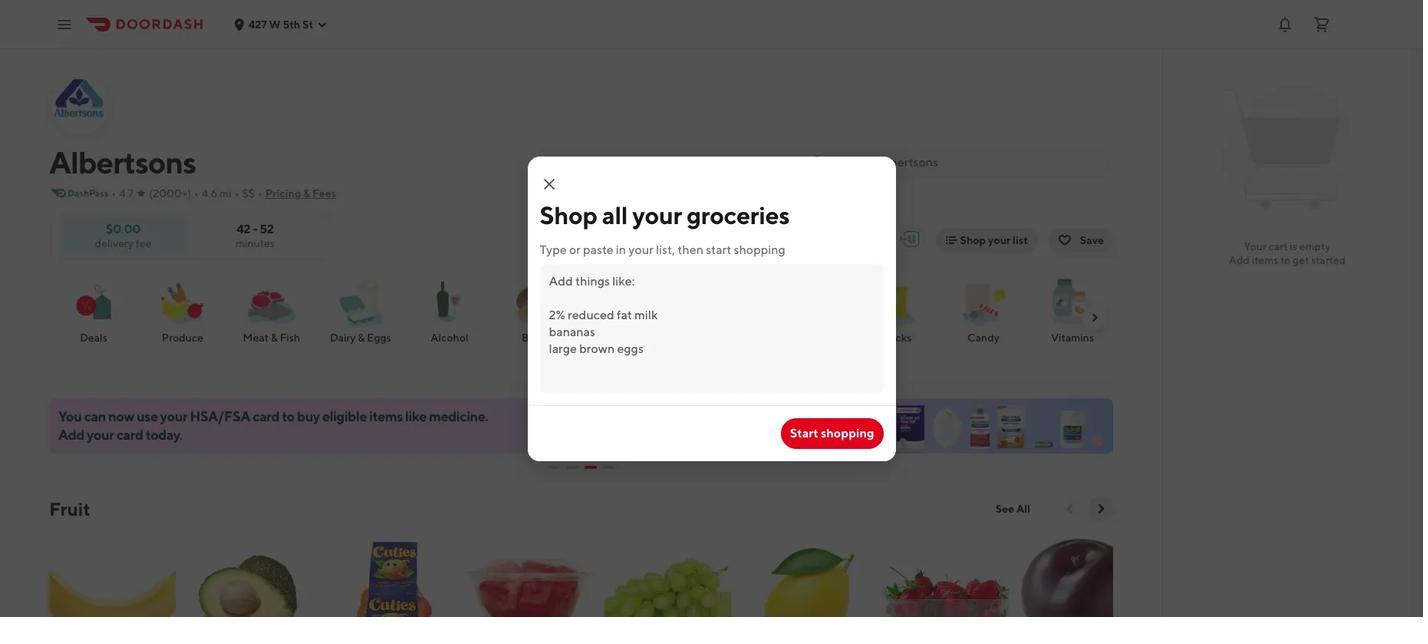 Task type: describe. For each thing, give the bounding box(es) containing it.
shop all your groceries
[[540, 200, 790, 229]]

5th
[[283, 18, 300, 30]]

can
[[84, 408, 106, 424]]

shop your list button
[[936, 228, 1038, 253]]

empty
[[1300, 240, 1331, 253]]

dairy & eggs
[[330, 332, 391, 344]]

dairy
[[330, 332, 356, 344]]

albertsons image
[[51, 75, 109, 134]]

427
[[249, 18, 267, 30]]

paste
[[583, 242, 614, 257]]

albertsons
[[49, 144, 196, 180]]

fruit
[[49, 498, 90, 520]]

use
[[137, 408, 158, 424]]

pantry link
[[589, 275, 666, 345]]

0 horizontal spatial card
[[116, 427, 143, 443]]

you
[[58, 408, 82, 424]]

see all link
[[987, 497, 1040, 521]]

produce image
[[155, 275, 210, 330]]

(2000+)
[[149, 187, 191, 200]]

started
[[1312, 254, 1346, 266]]

your cart is empty add items to get started
[[1229, 240, 1346, 266]]

-
[[253, 221, 258, 236]]

candy image
[[956, 275, 1012, 330]]

1 horizontal spatial card
[[253, 408, 279, 424]]

st
[[303, 18, 313, 30]]

$0.00
[[106, 221, 141, 236]]

4 • from the left
[[258, 187, 262, 200]]

Add your items text field
[[549, 273, 875, 383]]

deals link
[[55, 275, 132, 345]]

snacks
[[878, 332, 912, 344]]

meat & fish link
[[233, 275, 310, 345]]

dairy & eggs image
[[333, 275, 388, 330]]

fee
[[136, 237, 152, 249]]

pantry image
[[600, 275, 655, 330]]

items inside "you can now use your hsa/fsa card to buy eligible items like medicine. add your card today."
[[369, 408, 403, 424]]

next button of carousel image
[[1094, 501, 1109, 517]]

produce
[[162, 332, 204, 344]]

groceries
[[687, 200, 790, 229]]

your up type or paste in your list, then start shopping at the top of page
[[633, 200, 682, 229]]

start shopping
[[790, 426, 875, 440]]

all
[[602, 200, 628, 229]]

pricing & fees button
[[266, 181, 336, 206]]

your
[[1245, 240, 1267, 253]]

meat & fish
[[243, 332, 300, 344]]

vitamins image
[[1045, 275, 1101, 330]]

& for dairy & eggs
[[358, 332, 365, 344]]

cuties seedless california mandarins (2 lb) image
[[327, 533, 454, 617]]

1 • from the left
[[112, 187, 116, 200]]

banana (each) image
[[49, 533, 176, 617]]

fees
[[313, 187, 336, 200]]

see
[[996, 503, 1015, 515]]

or
[[569, 242, 581, 257]]

deals
[[80, 332, 107, 344]]

42
[[237, 221, 251, 236]]

52
[[260, 221, 274, 236]]

items inside your cart is empty add items to get started
[[1252, 254, 1279, 266]]

list
[[1013, 234, 1028, 246]]

save button
[[1050, 228, 1114, 253]]

to inside "you can now use your hsa/fsa card to buy eligible items like medicine. add your card today."
[[282, 408, 295, 424]]

is
[[1290, 240, 1298, 253]]

427 w 5th st button
[[233, 18, 329, 30]]

Search Albertsons search field
[[837, 154, 1098, 171]]

close shop all your groceries image
[[540, 175, 558, 193]]

pantry
[[612, 332, 644, 344]]

hsa/fsa
[[190, 408, 250, 424]]

bakery link
[[500, 275, 577, 345]]

42 - 52 minutes
[[236, 221, 275, 249]]

& for meat & fish
[[271, 332, 278, 344]]

then
[[678, 242, 704, 257]]

now
[[108, 408, 134, 424]]

cotton candy grapes (bunch) image
[[605, 533, 731, 617]]



Task type: locate. For each thing, give the bounding box(es) containing it.
add down your
[[1229, 254, 1250, 266]]

• right mi
[[235, 187, 239, 200]]

notification bell image
[[1276, 15, 1295, 33]]

1 horizontal spatial to
[[1281, 254, 1291, 266]]

card
[[253, 408, 279, 424], [116, 427, 143, 443]]

shop inside dialog
[[540, 200, 598, 229]]

your down can
[[87, 427, 114, 443]]

items left "like"
[[369, 408, 403, 424]]

like
[[405, 408, 427, 424]]

to inside your cart is empty add items to get started
[[1281, 254, 1291, 266]]

•
[[112, 187, 116, 200], [194, 187, 199, 200], [235, 187, 239, 200], [258, 187, 262, 200]]

you can now use your hsa/fsa card to buy eligible items like medicine. add your card today.
[[58, 408, 489, 443]]

your inside button
[[989, 234, 1011, 246]]

logo image
[[899, 226, 924, 251]]

deals image
[[66, 275, 121, 330]]

0 vertical spatial to
[[1281, 254, 1291, 266]]

previous button of carousel image
[[1063, 501, 1078, 517]]

0 items, open order cart image
[[1313, 15, 1332, 33]]

w
[[269, 18, 281, 30]]

shop for shop your list
[[961, 234, 986, 246]]

items
[[1252, 254, 1279, 266], [369, 408, 403, 424]]

snacks image
[[867, 275, 923, 330]]

2 horizontal spatial &
[[358, 332, 365, 344]]

shop
[[540, 200, 598, 229], [961, 234, 986, 246]]

start shopping button
[[781, 418, 884, 449]]

• right $$
[[258, 187, 262, 200]]

dairy & eggs link
[[322, 275, 399, 345]]

to
[[1281, 254, 1291, 266], [282, 408, 295, 424]]

vitamins link
[[1035, 275, 1111, 345]]

0 vertical spatial card
[[253, 408, 279, 424]]

open menu image
[[55, 15, 74, 33]]

card down now
[[116, 427, 143, 443]]

alcohol
[[431, 332, 469, 344]]

& left fees
[[303, 187, 310, 200]]

black plum (each) image
[[1022, 533, 1148, 617]]

1 vertical spatial card
[[116, 427, 143, 443]]

type
[[540, 242, 567, 257]]

your left list
[[989, 234, 1011, 246]]

add inside your cart is empty add items to get started
[[1229, 254, 1250, 266]]

& inside dairy & eggs link
[[358, 332, 365, 344]]

items down your
[[1252, 254, 1279, 266]]

shop your list
[[961, 234, 1028, 246]]

1 horizontal spatial shop
[[961, 234, 986, 246]]

fruit link
[[49, 497, 90, 521]]

start
[[790, 426, 819, 440]]

in
[[616, 242, 626, 257]]

your up today.
[[160, 408, 187, 424]]

delivery
[[95, 237, 134, 249]]

0 horizontal spatial &
[[271, 332, 278, 344]]

1 horizontal spatial add
[[1229, 254, 1250, 266]]

427 w 5th st
[[249, 18, 313, 30]]

list,
[[656, 242, 675, 257]]

4.7
[[119, 187, 134, 200]]

card left buy
[[253, 408, 279, 424]]

eggs
[[367, 332, 391, 344]]

$$
[[242, 187, 255, 200]]

0 horizontal spatial to
[[282, 408, 295, 424]]

cart
[[1269, 240, 1288, 253]]

shopping inside button
[[821, 426, 875, 440]]

& inside the meat & fish link
[[271, 332, 278, 344]]

alcohol image
[[422, 275, 477, 329]]

start
[[706, 242, 732, 257]]

0 horizontal spatial shopping
[[734, 242, 786, 257]]

0 horizontal spatial shop
[[540, 200, 598, 229]]

• left 4.6
[[194, 187, 199, 200]]

watermelon cup (12 oz) image
[[466, 533, 593, 617]]

to left buy
[[282, 408, 295, 424]]

3 • from the left
[[235, 187, 239, 200]]

to left get
[[1281, 254, 1291, 266]]

shop all your groceries dialog
[[528, 156, 896, 461]]

meat & fish image
[[244, 275, 299, 330]]

• 4.6 mi • $$ • pricing & fees
[[194, 187, 336, 200]]

strawberries (pack) image
[[883, 533, 1009, 617]]

today.
[[146, 427, 183, 443]]

1 horizontal spatial items
[[1252, 254, 1279, 266]]

buy
[[297, 408, 320, 424]]

produce link
[[144, 275, 221, 345]]

add down the you
[[58, 427, 84, 443]]

dashpass
[[68, 187, 109, 199]]

snacks link
[[857, 275, 933, 345]]

1 vertical spatial shopping
[[821, 426, 875, 440]]

empty retail cart image
[[1216, 77, 1360, 221]]

candy link
[[946, 275, 1022, 345]]

shopping
[[734, 242, 786, 257], [821, 426, 875, 440]]

1 vertical spatial items
[[369, 408, 403, 424]]

alcohol link
[[411, 275, 488, 345]]

add
[[1229, 254, 1250, 266], [58, 427, 84, 443]]

4.6
[[202, 187, 217, 200]]

save
[[1081, 234, 1104, 246]]

next image
[[1089, 312, 1101, 324]]

mi
[[220, 187, 232, 200]]

eligible
[[322, 408, 367, 424]]

shopping down 'groceries'
[[734, 242, 786, 257]]

get
[[1293, 254, 1310, 266]]

• left "4.7"
[[112, 187, 116, 200]]

bakery
[[522, 332, 556, 344]]

0 vertical spatial add
[[1229, 254, 1250, 266]]

meat
[[243, 332, 269, 344]]

large lemon image
[[744, 533, 870, 617]]

shop for shop all your groceries
[[540, 200, 598, 229]]

add inside "you can now use your hsa/fsa card to buy eligible items like medicine. add your card today."
[[58, 427, 84, 443]]

your
[[633, 200, 682, 229], [989, 234, 1011, 246], [629, 242, 654, 257], [160, 408, 187, 424], [87, 427, 114, 443]]

shop left list
[[961, 234, 986, 246]]

see all
[[996, 503, 1031, 515]]

shop inside button
[[961, 234, 986, 246]]

shop up "or"
[[540, 200, 598, 229]]

2 • from the left
[[194, 187, 199, 200]]

1 horizontal spatial shopping
[[821, 426, 875, 440]]

$0.00 delivery fee
[[95, 221, 152, 249]]

your right in
[[629, 242, 654, 257]]

1 vertical spatial add
[[58, 427, 84, 443]]

& left the fish
[[271, 332, 278, 344]]

shopping right 'start'
[[821, 426, 875, 440]]

medicine.
[[429, 408, 489, 424]]

1 vertical spatial to
[[282, 408, 295, 424]]

fish
[[280, 332, 300, 344]]

vitamins
[[1052, 332, 1095, 344]]

all
[[1017, 503, 1031, 515]]

hass avocado image
[[188, 533, 315, 617]]

0 vertical spatial shopping
[[734, 242, 786, 257]]

pricing
[[266, 187, 301, 200]]

0 horizontal spatial add
[[58, 427, 84, 443]]

&
[[303, 187, 310, 200], [271, 332, 278, 344], [358, 332, 365, 344]]

type or paste in your list, then start shopping
[[540, 242, 786, 257]]

1 horizontal spatial &
[[303, 187, 310, 200]]

candy
[[968, 332, 1000, 344]]

0 vertical spatial shop
[[540, 200, 598, 229]]

1 vertical spatial shop
[[961, 234, 986, 246]]

0 horizontal spatial items
[[369, 408, 403, 424]]

minutes
[[236, 237, 275, 249]]

0 vertical spatial items
[[1252, 254, 1279, 266]]

& left eggs
[[358, 332, 365, 344]]

bakery image
[[511, 275, 566, 330]]



Task type: vqa. For each thing, say whether or not it's contained in the screenshot.
The "Get"
yes



